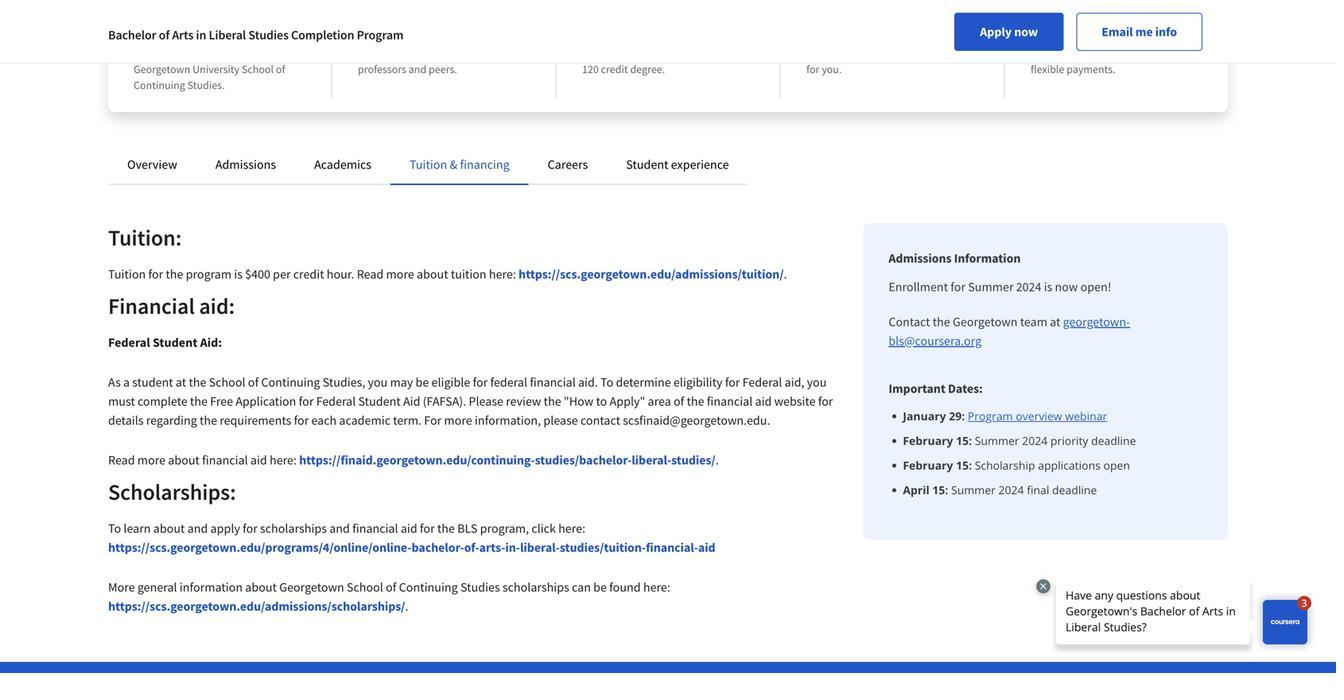 Task type: locate. For each thing, give the bounding box(es) containing it.
2 vertical spatial 2024
[[999, 483, 1024, 498]]

the right toward
[[731, 46, 747, 60]]

for down learn on the right top of the page
[[807, 62, 820, 76]]

0 vertical spatial tuition
[[1141, 46, 1173, 60]]

to up contact
[[596, 394, 607, 410]]

1 vertical spatial at
[[176, 375, 186, 391]]

georgetown up https://scs.georgetown.edu/admissions/scholarships/
[[279, 580, 344, 596]]

1 horizontal spatial program
[[968, 409, 1013, 424]]

to left learn
[[108, 521, 121, 537]]

0 horizontal spatial at
[[176, 375, 186, 391]]

transfer
[[582, 46, 620, 60]]

student left aid:
[[153, 335, 198, 351]]

"how
[[564, 394, 594, 410]]

the up scsfinaid@georgetown.edu.
[[687, 394, 704, 410]]

tuition for the program is $400 per credit hour. read more about tuition here: https://scs.georgetown.edu/admissions/tuition/ .
[[108, 266, 787, 282]]

georgetown down enrollment for summer 2024 is now open!
[[953, 314, 1018, 330]]

studies down the of-
[[461, 580, 500, 596]]

be for can
[[594, 580, 607, 596]]

1 vertical spatial to
[[596, 394, 607, 410]]

admissions for admissions
[[215, 157, 276, 173]]

contact
[[581, 413, 621, 429]]

georgetown inside more general information about georgetown school of continuing studies scholarships can be found here: https://scs.georgetown.edu/admissions/scholarships/ .
[[279, 580, 344, 596]]

and right when
[[863, 46, 881, 60]]

financial
[[530, 375, 576, 391], [707, 394, 753, 410], [202, 453, 248, 469], [352, 521, 398, 537]]

1 vertical spatial tuition
[[108, 266, 146, 282]]

15: right april
[[933, 483, 949, 498]]

liberal-
[[632, 453, 672, 469], [520, 540, 560, 556]]

0 horizontal spatial federal
[[108, 335, 150, 351]]

application
[[236, 394, 296, 410]]

1 horizontal spatial .
[[716, 453, 719, 469]]

1 vertical spatial summer
[[975, 434, 1020, 449]]

1 vertical spatial studies
[[461, 580, 500, 596]]

1 horizontal spatial georgetown
[[279, 580, 344, 596]]

deadline down applications
[[1052, 483, 1097, 498]]

school for the
[[209, 375, 245, 391]]

0 horizontal spatial scholarships
[[260, 521, 327, 537]]

scholarships
[[260, 521, 327, 537], [503, 580, 569, 596]]

your
[[157, 46, 178, 60]]

as
[[108, 375, 121, 391]]

for left the each
[[294, 413, 309, 429]]

0 vertical spatial .
[[784, 266, 787, 282]]

2 horizontal spatial student
[[626, 157, 669, 173]]

transfer up to 64 credits toward the 120 credit degree.
[[582, 46, 747, 76]]

financial down requirements
[[202, 453, 248, 469]]

for inside learn when and where it works best for you.
[[807, 62, 820, 76]]

4 list item from the top
[[903, 482, 1203, 499]]

1 vertical spatial deadline
[[1052, 483, 1097, 498]]

is
[[234, 266, 243, 282], [1044, 279, 1053, 295]]

the up 'please'
[[544, 394, 561, 410]]

0 vertical spatial read
[[357, 266, 384, 282]]

https://finaid.georgetown.edu/continuing-
[[299, 453, 535, 469]]

toward
[[696, 46, 729, 60]]

1 vertical spatial program
[[968, 409, 1013, 424]]

here: inside more general information about georgetown school of continuing studies scholarships can be found here: https://scs.georgetown.edu/admissions/scholarships/ .
[[643, 580, 670, 596]]

credit right per
[[293, 266, 324, 282]]

0 vertical spatial admissions
[[215, 157, 276, 173]]

2 vertical spatial school
[[347, 580, 383, 596]]

1 vertical spatial february
[[903, 458, 953, 473]]

financial
[[108, 292, 195, 320]]

1 horizontal spatial to
[[637, 46, 647, 60]]

student up academic
[[358, 394, 401, 410]]

1 horizontal spatial to
[[601, 375, 614, 391]]

program up engage
[[357, 27, 404, 43]]

1 horizontal spatial be
[[594, 580, 607, 596]]

scholarships up https://scs.georgetown.edu/programs/4/online/online- on the bottom left of the page
[[260, 521, 327, 537]]

0 vertical spatial tuition
[[410, 157, 447, 173]]

tuition up financial
[[108, 266, 146, 282]]

you left may
[[368, 375, 388, 391]]

&
[[450, 157, 458, 173]]

from inside $400 usd/credit hour benefit from affordable tuition and flexible payments.
[[1067, 46, 1089, 60]]

federal
[[108, 335, 150, 351], [743, 375, 782, 391], [316, 394, 356, 410]]

0 horizontal spatial more
[[137, 453, 166, 469]]

tuition for tuition for the program is $400 per credit hour. read more about tuition here: https://scs.georgetown.edu/admissions/tuition/ .
[[108, 266, 146, 282]]

0 horizontal spatial to
[[596, 394, 607, 410]]

1 horizontal spatial in
[[394, 46, 403, 60]]

0 vertical spatial credit
[[601, 62, 628, 76]]

at up complete
[[176, 375, 186, 391]]

february down january
[[903, 434, 953, 449]]

school up free
[[209, 375, 245, 391]]

0 vertical spatial deadline
[[1092, 434, 1136, 449]]

1 vertical spatial liberal-
[[520, 540, 560, 556]]

list item up final
[[903, 457, 1203, 474]]

0 horizontal spatial is
[[234, 266, 243, 282]]

federal left the aid,
[[743, 375, 782, 391]]

list
[[895, 408, 1203, 499]]

0 vertical spatial to
[[601, 375, 614, 391]]

accredited
[[134, 24, 206, 44]]

0 horizontal spatial read
[[108, 453, 135, 469]]

hour.
[[327, 266, 354, 282]]

up
[[623, 46, 635, 60]]

0 vertical spatial february
[[903, 434, 953, 449]]

1 vertical spatial tuition
[[451, 266, 487, 282]]

financial up https://scs.georgetown.edu/programs/4/online/online-bachelor-of-arts-in-liberal-studies/tuition-financial-aid link
[[352, 521, 398, 537]]

program right 29:
[[968, 409, 1013, 424]]

0 vertical spatial now
[[1014, 24, 1038, 40]]

bachelor-
[[412, 540, 464, 556]]

1 vertical spatial read
[[108, 453, 135, 469]]

info
[[1156, 24, 1177, 40]]

is up team
[[1044, 279, 1053, 295]]

1 vertical spatial admissions
[[889, 251, 952, 266]]

scholarships inside more general information about georgetown school of continuing studies scholarships can be found here: https://scs.georgetown.edu/admissions/scholarships/ .
[[503, 580, 569, 596]]

1 horizontal spatial studies
[[461, 580, 500, 596]]

in up group
[[408, 24, 421, 44]]

continuing up application
[[261, 375, 320, 391]]

120
[[582, 62, 599, 76]]

2024 down program overview webinar link
[[1022, 434, 1048, 449]]

list item containing january 29:
[[903, 408, 1203, 425]]

scsfinaid@georgetown.edu.
[[623, 413, 770, 429]]

peers.
[[429, 62, 457, 76]]

school inside more general information about georgetown school of continuing studies scholarships can be found here: https://scs.georgetown.edu/admissions/scholarships/ .
[[347, 580, 383, 596]]

summer
[[968, 279, 1014, 295], [975, 434, 1020, 449], [951, 483, 996, 498]]

2 vertical spatial student
[[358, 394, 401, 410]]

student
[[132, 375, 173, 391]]

university
[[193, 62, 240, 76]]

please
[[469, 394, 504, 410]]

0 horizontal spatial you
[[368, 375, 388, 391]]

for up https://scs.georgetown.edu/programs/4/online/online- on the bottom left of the page
[[243, 521, 258, 537]]

bls@coursera.org
[[889, 333, 982, 349]]

1 vertical spatial to
[[108, 521, 121, 537]]

15: for scholarship applications open
[[956, 458, 972, 473]]

0 horizontal spatial to
[[108, 521, 121, 537]]

0 vertical spatial 2024
[[1016, 279, 1042, 295]]

now up benefit
[[1014, 24, 1038, 40]]

affordable
[[1091, 46, 1139, 60]]

georgetown- bls@coursera.org link
[[889, 314, 1130, 349]]

0 horizontal spatial .
[[405, 599, 408, 615]]

2 vertical spatial .
[[405, 599, 408, 615]]

georgetown down your
[[134, 62, 190, 76]]

tuition
[[410, 157, 447, 173], [108, 266, 146, 282]]

email me info button
[[1077, 13, 1203, 51]]

read right hour.
[[357, 266, 384, 282]]

liberal- down click
[[520, 540, 560, 556]]

continuing inside more general information about georgetown school of continuing studies scholarships can be found here: https://scs.georgetown.edu/admissions/scholarships/ .
[[399, 580, 458, 596]]

1 horizontal spatial federal
[[316, 394, 356, 410]]

learn when and where it works best for you.
[[807, 46, 973, 76]]

is for now
[[1044, 279, 1053, 295]]

careers link
[[548, 157, 588, 173]]

2024 down february 15: scholarship applications open
[[999, 483, 1024, 498]]

0 vertical spatial 15:
[[956, 434, 972, 449]]

0 vertical spatial continuing
[[134, 78, 185, 92]]

more up 'scholarships:'
[[137, 453, 166, 469]]

0 horizontal spatial continuing
[[134, 78, 185, 92]]

apply now
[[980, 24, 1038, 40]]

february up april
[[903, 458, 953, 473]]

for
[[424, 413, 442, 429]]

1 horizontal spatial from
[[1067, 46, 1089, 60]]

academics
[[314, 157, 372, 173]]

february for february 15: scholarship applications open
[[903, 458, 953, 473]]

1 vertical spatial 2024
[[1022, 434, 1048, 449]]

the down aid:
[[189, 375, 206, 391]]

1 horizontal spatial student
[[358, 394, 401, 410]]

financing
[[460, 157, 510, 173]]

from down diploma
[[230, 46, 252, 60]]

list item up priority
[[903, 408, 1203, 425]]

school down bachelor of arts in liberal studies completion program
[[242, 62, 274, 76]]

list containing january 29:
[[895, 408, 1203, 499]]

may
[[390, 375, 413, 391]]

studies right liberal on the left top
[[248, 27, 289, 43]]

2 from from the left
[[1067, 46, 1089, 60]]

0 vertical spatial federal
[[108, 335, 150, 351]]

scholarship
[[975, 458, 1035, 473]]

0 horizontal spatial credit
[[293, 266, 324, 282]]

list item down overview
[[903, 433, 1203, 449]]

1 horizontal spatial liberal-
[[632, 453, 672, 469]]

1 vertical spatial more
[[444, 413, 472, 429]]

0 vertical spatial $400
[[1031, 24, 1063, 44]]

works
[[923, 46, 951, 60]]

summer for enrollment
[[968, 279, 1014, 295]]

0 horizontal spatial be
[[416, 375, 429, 391]]

0 horizontal spatial tuition
[[451, 266, 487, 282]]

a
[[123, 375, 130, 391]]

0 vertical spatial studies
[[248, 27, 289, 43]]

school inside accredited diploma earn your credential from georgetown university school of continuing studies.
[[242, 62, 274, 76]]

admissions
[[215, 157, 276, 173], [889, 251, 952, 266]]

the inside to learn about and apply for scholarships and financial aid for the bls program, click here: https://scs.georgetown.edu/programs/4/online/online-bachelor-of-arts-in-liberal-studies/tuition-financial-aid
[[437, 521, 455, 537]]

program
[[357, 27, 404, 43], [968, 409, 1013, 424]]

you right the aid,
[[807, 375, 827, 391]]

0 vertical spatial program
[[357, 27, 404, 43]]

1 from from the left
[[230, 46, 252, 60]]

from up payments. at the top right of the page
[[1067, 46, 1089, 60]]

1 vertical spatial $400
[[245, 266, 270, 282]]

and up https://scs.georgetown.edu/programs/4/online/online-bachelor-of-arts-in-liberal-studies/tuition-financial-aid link
[[329, 521, 350, 537]]

summer down information
[[968, 279, 1014, 295]]

be inside more general information about georgetown school of continuing studies scholarships can be found here: https://scs.georgetown.edu/admissions/scholarships/ .
[[594, 580, 607, 596]]

in right arts
[[196, 27, 206, 43]]

$400 up benefit
[[1031, 24, 1063, 44]]

georgetown
[[134, 62, 190, 76], [953, 314, 1018, 330], [279, 580, 344, 596]]

list item
[[903, 408, 1203, 425], [903, 433, 1203, 449], [903, 457, 1203, 474], [903, 482, 1203, 499]]

school
[[242, 62, 274, 76], [209, 375, 245, 391], [347, 580, 383, 596]]

and down info
[[1175, 46, 1193, 60]]

2024 up team
[[1016, 279, 1042, 295]]

https://scs.georgetown.edu/admissions/tuition/ link
[[519, 266, 784, 282]]

1 list item from the top
[[903, 408, 1203, 425]]

to right aid.
[[601, 375, 614, 391]]

federal down studies,
[[316, 394, 356, 410]]

summer for february
[[975, 434, 1020, 449]]

$400 left per
[[245, 266, 270, 282]]

64
[[649, 46, 660, 60]]

1 horizontal spatial admissions
[[889, 251, 952, 266]]

15: left "scholarship"
[[956, 458, 972, 473]]

more right hour.
[[386, 266, 414, 282]]

. inside more general information about georgetown school of continuing studies scholarships can be found here: https://scs.georgetown.edu/admissions/scholarships/ .
[[405, 599, 408, 615]]

15: down 29:
[[956, 434, 972, 449]]

1 vertical spatial 15:
[[956, 458, 972, 473]]

1 horizontal spatial credit
[[601, 62, 628, 76]]

to
[[601, 375, 614, 391], [108, 521, 121, 537]]

student experience
[[626, 157, 729, 173]]

2 horizontal spatial georgetown
[[953, 314, 1018, 330]]

about
[[417, 266, 448, 282], [168, 453, 200, 469], [153, 521, 185, 537], [245, 580, 277, 596]]

2 vertical spatial summer
[[951, 483, 996, 498]]

https://scs.georgetown.edu/programs/4/online/online-
[[108, 540, 412, 556]]

hour
[[1143, 24, 1175, 44]]

from inside accredited diploma earn your credential from georgetown university school of continuing studies.
[[230, 46, 252, 60]]

is right the program
[[234, 266, 243, 282]]

1 horizontal spatial continuing
[[261, 375, 320, 391]]

for right eligibility on the bottom right of page
[[725, 375, 740, 391]]

1 horizontal spatial $400
[[1031, 24, 1063, 44]]

aid,
[[785, 375, 805, 391]]

1 horizontal spatial is
[[1044, 279, 1053, 295]]

financial down eligibility on the bottom right of page
[[707, 394, 753, 410]]

general
[[137, 580, 177, 596]]

financial up "how
[[530, 375, 576, 391]]

liberal- inside to learn about and apply for scholarships and financial aid for the bls program, click here: https://scs.georgetown.edu/programs/4/online/online-bachelor-of-arts-in-liberal-studies/tuition-financial-aid
[[520, 540, 560, 556]]

be
[[416, 375, 429, 391], [594, 580, 607, 596]]

tuition for tuition & financing
[[410, 157, 447, 173]]

taught in english engage in group discussions with professors and peers.
[[358, 24, 512, 76]]

continuing inside accredited diploma earn your credential from georgetown university school of continuing studies.
[[134, 78, 185, 92]]

be right may
[[416, 375, 429, 391]]

deadline up open
[[1092, 434, 1136, 449]]

29:
[[949, 409, 965, 424]]

aid
[[403, 394, 420, 410]]

3 list item from the top
[[903, 457, 1203, 474]]

enrollment
[[889, 279, 948, 295]]

continuing down your
[[134, 78, 185, 92]]

0 vertical spatial scholarships
[[260, 521, 327, 537]]

2 horizontal spatial federal
[[743, 375, 782, 391]]

summer down "scholarship"
[[951, 483, 996, 498]]

0 vertical spatial more
[[386, 266, 414, 282]]

at inside the as a student at the school of continuing studies, you may be eligible for federal financial aid. to determine eligibility for federal aid, you must complete the free application for federal student aid (fafsa). please review the "how to apply" area of the financial aid website for details regarding the requirements for each academic term. for more information, please contact scsfinaid@georgetown.edu.
[[176, 375, 186, 391]]

summer for april
[[951, 483, 996, 498]]

and down group
[[409, 62, 427, 76]]

of down bachelor of arts in liberal studies completion program
[[276, 62, 285, 76]]

of inside accredited diploma earn your credential from georgetown university school of continuing studies.
[[276, 62, 285, 76]]

2 horizontal spatial more
[[444, 413, 472, 429]]

for up please
[[473, 375, 488, 391]]

continuing down bachelor-
[[399, 580, 458, 596]]

for up bachelor-
[[420, 521, 435, 537]]

more
[[386, 266, 414, 282], [444, 413, 472, 429], [137, 453, 166, 469]]

federal up 'a'
[[108, 335, 150, 351]]

learn
[[807, 46, 833, 60]]

0 horizontal spatial student
[[153, 335, 198, 351]]

studies/
[[672, 453, 716, 469]]

team
[[1020, 314, 1048, 330]]

. for more general information about georgetown school of continuing studies scholarships can be found here: https://scs.georgetown.edu/admissions/scholarships/ .
[[405, 599, 408, 615]]

read down details
[[108, 453, 135, 469]]

of left arts
[[159, 27, 170, 43]]

0 vertical spatial school
[[242, 62, 274, 76]]

0 horizontal spatial from
[[230, 46, 252, 60]]

to left the 64
[[637, 46, 647, 60]]

2 horizontal spatial in
[[408, 24, 421, 44]]

2 horizontal spatial continuing
[[399, 580, 458, 596]]

1 vertical spatial student
[[153, 335, 198, 351]]

liberal- down area
[[632, 453, 672, 469]]

1 horizontal spatial you
[[807, 375, 827, 391]]

1 you from the left
[[368, 375, 388, 391]]

of up application
[[248, 375, 259, 391]]

be right can
[[594, 580, 607, 596]]

more down "(fafsa)."
[[444, 413, 472, 429]]

studies.
[[187, 78, 225, 92]]

school inside the as a student at the school of continuing studies, you may be eligible for federal financial aid. to determine eligibility for federal aid, you must complete the free application for federal student aid (fafsa). please review the "how to apply" area of the financial aid website for details regarding the requirements for each academic term. for more information, please contact scsfinaid@georgetown.edu.
[[209, 375, 245, 391]]

scholarships left can
[[503, 580, 569, 596]]

the up bachelor-
[[437, 521, 455, 537]]

2 february from the top
[[903, 458, 953, 473]]

https://scs.georgetown.edu/admissions/scholarships/ link
[[108, 599, 405, 615]]

school down https://scs.georgetown.edu/programs/4/online/online-bachelor-of-arts-in-liberal-studies/tuition-financial-aid link
[[347, 580, 383, 596]]

and inside learn when and where it works best for you.
[[863, 46, 881, 60]]

0 horizontal spatial now
[[1014, 24, 1038, 40]]

for right website
[[818, 394, 833, 410]]

credit down transfer
[[601, 62, 628, 76]]

student left experience on the top
[[626, 157, 669, 173]]

1 vertical spatial credit
[[293, 266, 324, 282]]

list item down applications
[[903, 482, 1203, 499]]

of right area
[[674, 394, 684, 410]]

be inside the as a student at the school of continuing studies, you may be eligible for federal financial aid. to determine eligibility for federal aid, you must complete the free application for federal student aid (fafsa). please review the "how to apply" area of the financial aid website for details regarding the requirements for each academic term. for more information, please contact scsfinaid@georgetown.edu.
[[416, 375, 429, 391]]

0 horizontal spatial liberal-
[[520, 540, 560, 556]]

to inside the as a student at the school of continuing studies, you may be eligible for federal financial aid. to determine eligibility for federal aid, you must complete the free application for federal student aid (fafsa). please review the "how to apply" area of the financial aid website for details regarding the requirements for each academic term. for more information, please contact scsfinaid@georgetown.edu.
[[601, 375, 614, 391]]

now left "open!"
[[1055, 279, 1078, 295]]

tuition left &
[[410, 157, 447, 173]]

apply"
[[610, 394, 645, 410]]

summer up "scholarship"
[[975, 434, 1020, 449]]

careers
[[548, 157, 588, 173]]

https://scs.georgetown.edu/admissions/tuition/
[[519, 266, 784, 282]]

continuing inside the as a student at the school of continuing studies, you may be eligible for federal financial aid. to determine eligibility for federal aid, you must complete the free application for federal student aid (fafsa). please review the "how to apply" area of the financial aid website for details regarding the requirements for each academic term. for more information, please contact scsfinaid@georgetown.edu.
[[261, 375, 320, 391]]

overview link
[[127, 157, 177, 173]]

15: for summer 2024 final deadline
[[933, 483, 949, 498]]

2 vertical spatial georgetown
[[279, 580, 344, 596]]

2 vertical spatial continuing
[[399, 580, 458, 596]]

1 february from the top
[[903, 434, 953, 449]]

$400
[[1031, 24, 1063, 44], [245, 266, 270, 282]]

1 vertical spatial school
[[209, 375, 245, 391]]



Task type: vqa. For each thing, say whether or not it's contained in the screenshot.


Task type: describe. For each thing, give the bounding box(es) containing it.
when
[[835, 46, 861, 60]]

1 horizontal spatial read
[[357, 266, 384, 282]]

diploma
[[209, 24, 265, 44]]

and left apply
[[187, 521, 208, 537]]

https://scs.georgetown.edu/admissions/scholarships/
[[108, 599, 405, 615]]

federal
[[490, 375, 527, 391]]

arts-
[[479, 540, 505, 556]]

accredited diploma earn your credential from georgetown university school of continuing studies.
[[134, 24, 285, 92]]

applications
[[1038, 458, 1101, 473]]

the down free
[[200, 413, 217, 429]]

apply
[[210, 521, 240, 537]]

2 list item from the top
[[903, 433, 1203, 449]]

of inside more general information about georgetown school of continuing studies scholarships can be found here: https://scs.georgetown.edu/admissions/scholarships/ .
[[386, 580, 397, 596]]

https://finaid.georgetown.edu/continuing-studies/bachelor-liberal-studies/ link
[[299, 453, 716, 469]]

apply now button
[[955, 13, 1064, 51]]

0 horizontal spatial $400
[[245, 266, 270, 282]]

studies inside more general information about georgetown school of continuing studies scholarships can be found here: https://scs.georgetown.edu/admissions/scholarships/ .
[[461, 580, 500, 596]]

0 horizontal spatial in
[[196, 27, 206, 43]]

be for may
[[416, 375, 429, 391]]

about inside to learn about and apply for scholarships and financial aid for the bls program, click here: https://scs.georgetown.edu/programs/4/online/online-bachelor-of-arts-in-liberal-studies/tuition-financial-aid
[[153, 521, 185, 537]]

each
[[311, 413, 337, 429]]

area
[[648, 394, 671, 410]]

2024 for priority
[[1022, 434, 1048, 449]]

(fafsa).
[[423, 394, 466, 410]]

tuition:
[[108, 224, 182, 252]]

financial inside to learn about and apply for scholarships and financial aid for the bls program, click here: https://scs.georgetown.edu/programs/4/online/online-bachelor-of-arts-in-liberal-studies/tuition-financial-aid
[[352, 521, 398, 537]]

and inside $400 usd/credit hour benefit from affordable tuition and flexible payments.
[[1175, 46, 1193, 60]]

$400 inside $400 usd/credit hour benefit from affordable tuition and flexible payments.
[[1031, 24, 1063, 44]]

here: inside to learn about and apply for scholarships and financial aid for the bls program, click here: https://scs.georgetown.edu/programs/4/online/online-bachelor-of-arts-in-liberal-studies/tuition-financial-aid
[[559, 521, 586, 537]]

studies/tuition-
[[560, 540, 646, 556]]

february 15: summer 2024 priority deadline
[[903, 434, 1136, 449]]

0 vertical spatial at
[[1050, 314, 1061, 330]]

tuition inside $400 usd/credit hour benefit from affordable tuition and flexible payments.
[[1141, 46, 1173, 60]]

more
[[108, 580, 135, 596]]

to inside transfer up to 64 credits toward the 120 credit degree.
[[637, 46, 647, 60]]

complete
[[138, 394, 188, 410]]

engage
[[358, 46, 392, 60]]

found
[[609, 580, 641, 596]]

to inside to learn about and apply for scholarships and financial aid for the bls program, click here: https://scs.georgetown.edu/programs/4/online/online-bachelor-of-arts-in-liberal-studies/tuition-financial-aid
[[108, 521, 121, 537]]

and inside taught in english engage in group discussions with professors and peers.
[[409, 62, 427, 76]]

best
[[953, 46, 973, 60]]

website
[[775, 394, 816, 410]]

for up the each
[[299, 394, 314, 410]]

continuing for at
[[261, 375, 320, 391]]

the up financial aid:
[[166, 266, 183, 282]]

determine
[[616, 375, 671, 391]]

webinar
[[1065, 409, 1108, 424]]

0 vertical spatial liberal-
[[632, 453, 672, 469]]

group
[[405, 46, 433, 60]]

information
[[954, 251, 1021, 266]]

english
[[424, 24, 474, 44]]

details
[[108, 413, 144, 429]]

earn
[[134, 46, 155, 60]]

tuition & financing link
[[410, 157, 510, 173]]

february 15: scholarship applications open
[[903, 458, 1130, 473]]

georgetown- bls@coursera.org
[[889, 314, 1130, 349]]

for down admissions information
[[951, 279, 966, 295]]

tuition & financing
[[410, 157, 510, 173]]

click
[[532, 521, 556, 537]]

the inside transfer up to 64 credits toward the 120 credit degree.
[[731, 46, 747, 60]]

where
[[883, 46, 912, 60]]

admissions link
[[215, 157, 276, 173]]

financial-
[[646, 540, 698, 556]]

can
[[572, 580, 591, 596]]

2 vertical spatial more
[[137, 453, 166, 469]]

to learn about and apply for scholarships and financial aid for the bls program, click here: https://scs.georgetown.edu/programs/4/online/online-bachelor-of-arts-in-liberal-studies/tuition-financial-aid
[[108, 521, 716, 556]]

april
[[903, 483, 930, 498]]

admissions for admissions information
[[889, 251, 952, 266]]

eligibility
[[674, 375, 723, 391]]

with
[[491, 46, 512, 60]]

program,
[[480, 521, 529, 537]]

1 vertical spatial now
[[1055, 279, 1078, 295]]

1 vertical spatial federal
[[743, 375, 782, 391]]

the left free
[[190, 394, 208, 410]]

information
[[180, 580, 243, 596]]

usd/credit
[[1066, 24, 1139, 44]]

1 horizontal spatial more
[[386, 266, 414, 282]]

scholarships inside to learn about and apply for scholarships and financial aid for the bls program, click here: https://scs.georgetown.edu/programs/4/online/online-bachelor-of-arts-in-liberal-studies/tuition-financial-aid
[[260, 521, 327, 537]]

the up bls@coursera.org in the right of the page
[[933, 314, 951, 330]]

2 you from the left
[[807, 375, 827, 391]]

1 vertical spatial georgetown
[[953, 314, 1018, 330]]

aid inside the as a student at the school of continuing studies, you may be eligible for federal financial aid. to determine eligibility for federal aid, you must complete the free application for federal student aid (fafsa). please review the "how to apply" area of the financial aid website for details regarding the requirements for each academic term. for more information, please contact scsfinaid@georgetown.edu.
[[755, 394, 772, 410]]

january 29: program overview webinar
[[903, 409, 1108, 424]]

georgetown inside accredited diploma earn your credential from georgetown university school of continuing studies.
[[134, 62, 190, 76]]

2024 for is
[[1016, 279, 1042, 295]]

taught
[[358, 24, 405, 44]]

eligible
[[432, 375, 470, 391]]

1 vertical spatial .
[[716, 453, 719, 469]]

aid:
[[200, 335, 222, 351]]

0 horizontal spatial program
[[357, 27, 404, 43]]

school for georgetown
[[347, 580, 383, 596]]

$400 usd/credit hour benefit from affordable tuition and flexible payments.
[[1031, 24, 1193, 76]]

per
[[273, 266, 291, 282]]

academics link
[[314, 157, 372, 173]]

arts
[[172, 27, 194, 43]]

bls
[[458, 521, 478, 537]]

liberal
[[209, 27, 246, 43]]

deadline for summer 2024 final deadline
[[1052, 483, 1097, 498]]

now inside button
[[1014, 24, 1038, 40]]

deadline for summer 2024 priority deadline
[[1092, 434, 1136, 449]]

read more about financial aid here: https://finaid.georgetown.edu/continuing-studies/bachelor-liberal-studies/ .
[[108, 453, 719, 469]]

list item containing april 15:
[[903, 482, 1203, 499]]

student inside the as a student at the school of continuing studies, you may be eligible for federal financial aid. to determine eligibility for federal aid, you must complete the free application for federal student aid (fafsa). please review the "how to apply" area of the financial aid website for details regarding the requirements for each academic term. for more information, please contact scsfinaid@georgetown.edu.
[[358, 394, 401, 410]]

bachelor
[[108, 27, 156, 43]]

0 vertical spatial student
[[626, 157, 669, 173]]

enrollment for summer 2024 is now open!
[[889, 279, 1112, 295]]

financial aid:
[[108, 292, 235, 320]]

2024 for final
[[999, 483, 1024, 498]]

scholarships:
[[108, 479, 236, 506]]

about inside more general information about georgetown school of continuing studies scholarships can be found here: https://scs.georgetown.edu/admissions/scholarships/ .
[[245, 580, 277, 596]]

more inside the as a student at the school of continuing studies, you may be eligible for federal financial aid. to determine eligibility for federal aid, you must complete the free application for federal student aid (fafsa). please review the "how to apply" area of the financial aid website for details regarding the requirements for each academic term. for more information, please contact scsfinaid@georgetown.edu.
[[444, 413, 472, 429]]

contact the georgetown team at
[[889, 314, 1063, 330]]

15: for summer 2024 priority deadline
[[956, 434, 972, 449]]

important dates:
[[889, 381, 983, 397]]

is for $400
[[234, 266, 243, 282]]

admissions information
[[889, 251, 1021, 266]]

final
[[1027, 483, 1050, 498]]

contact
[[889, 314, 930, 330]]

. for tuition for the program is $400 per credit hour. read more about tuition here: https://scs.georgetown.edu/admissions/tuition/ .
[[784, 266, 787, 282]]

overview
[[1016, 409, 1063, 424]]

in-
[[505, 540, 520, 556]]

february for february 15: summer 2024 priority deadline
[[903, 434, 953, 449]]

to inside the as a student at the school of continuing studies, you may be eligible for federal financial aid. to determine eligibility for federal aid, you must complete the free application for federal student aid (fafsa). please review the "how to apply" area of the financial aid website for details regarding the requirements for each academic term. for more information, please contact scsfinaid@georgetown.edu.
[[596, 394, 607, 410]]

april 15: summer 2024 final deadline
[[903, 483, 1097, 498]]

dates:
[[948, 381, 983, 397]]

for up financial
[[148, 266, 163, 282]]

credit inside transfer up to 64 credits toward the 120 credit degree.
[[601, 62, 628, 76]]

open
[[1104, 458, 1130, 473]]

flexible
[[1031, 62, 1065, 76]]

benefit
[[1031, 46, 1064, 60]]

continuing for about
[[399, 580, 458, 596]]

2 vertical spatial federal
[[316, 394, 356, 410]]

degree.
[[630, 62, 665, 76]]

studies,
[[323, 375, 365, 391]]



